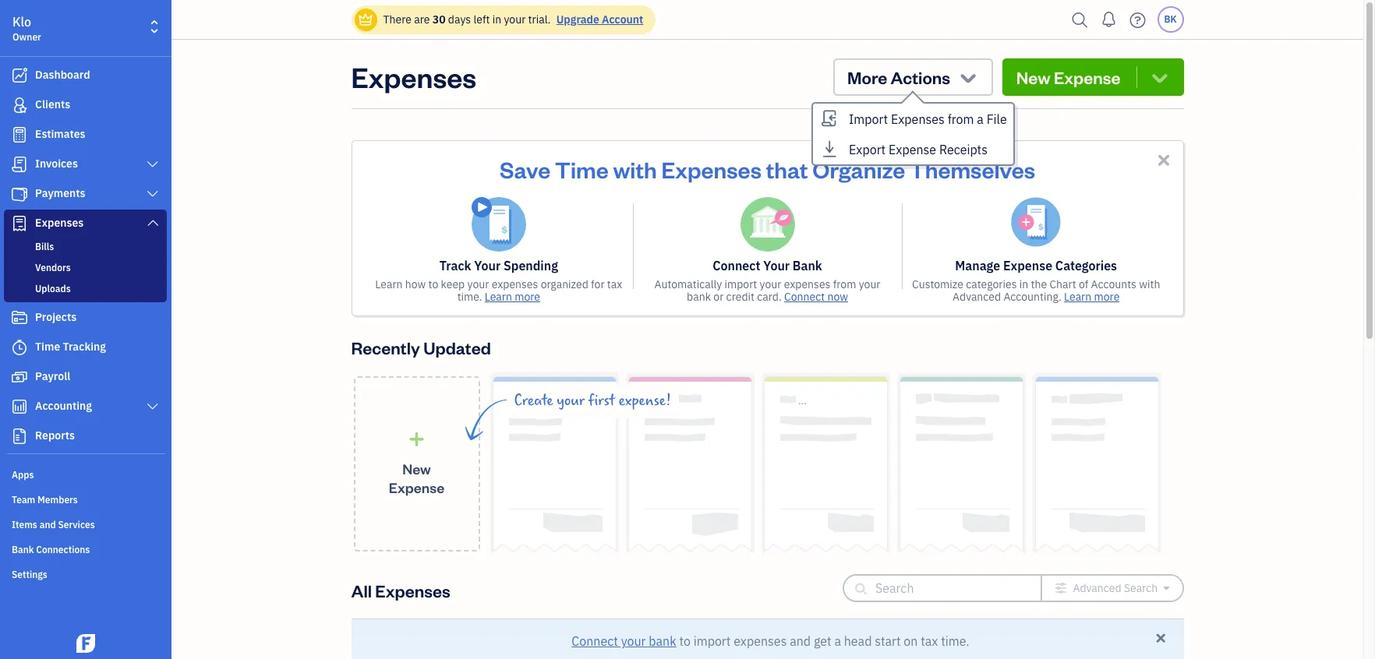 Task type: describe. For each thing, give the bounding box(es) containing it.
vendors link
[[7, 259, 164, 278]]

learn for manage expense categories
[[1064, 290, 1092, 304]]

report image
[[10, 429, 29, 444]]

on
[[904, 634, 918, 649]]

items
[[12, 519, 37, 531]]

start
[[875, 634, 901, 649]]

export
[[849, 142, 886, 157]]

new expense button
[[1002, 58, 1184, 96]]

get
[[814, 634, 832, 649]]

export expense receipts
[[849, 142, 988, 157]]

team members link
[[4, 488, 167, 511]]

import expenses from a file
[[849, 111, 1007, 127]]

days
[[448, 12, 471, 27]]

team
[[12, 494, 35, 506]]

file
[[987, 111, 1007, 127]]

your for connect
[[763, 258, 790, 274]]

expenses link
[[4, 210, 167, 238]]

how
[[405, 278, 426, 292]]

Search text field
[[875, 576, 1016, 601]]

bank inside automatically import your expenses from your bank or credit card.
[[687, 290, 711, 304]]

invoice image
[[10, 157, 29, 172]]

expense inside button
[[1054, 66, 1121, 88]]

receipts
[[939, 142, 988, 157]]

with inside customize categories in the chart of accounts with advanced accounting.
[[1139, 278, 1160, 292]]

accounting
[[35, 399, 92, 413]]

chevron large down image for payments
[[145, 188, 160, 200]]

manage expense categories image
[[1011, 197, 1061, 247]]

items and services link
[[4, 513, 167, 536]]

30
[[432, 12, 446, 27]]

0 horizontal spatial in
[[492, 12, 501, 27]]

bank inside main element
[[12, 544, 34, 556]]

trial.
[[528, 12, 551, 27]]

1 vertical spatial bank
[[649, 634, 676, 649]]

expenses for organized
[[492, 278, 538, 292]]

dashboard
[[35, 68, 90, 82]]

keep
[[441, 278, 465, 292]]

main element
[[0, 0, 210, 660]]

new inside button
[[1016, 66, 1051, 88]]

payments link
[[4, 180, 167, 208]]

time. inside "learn how to keep your expenses organized for tax time."
[[457, 290, 482, 304]]

bills
[[35, 241, 54, 253]]

themselves
[[910, 154, 1035, 184]]

connect your bank to import expenses and get a head start on tax time.
[[572, 634, 970, 649]]

updated
[[423, 337, 491, 359]]

connect for connect your bank
[[713, 258, 760, 274]]

actions
[[891, 66, 950, 88]]

your inside "learn how to keep your expenses organized for tax time."
[[467, 278, 489, 292]]

projects link
[[4, 304, 167, 332]]

track your spending
[[440, 258, 558, 274]]

track
[[440, 258, 471, 274]]

import
[[849, 111, 888, 127]]

clients link
[[4, 91, 167, 119]]

chart image
[[10, 399, 29, 415]]

automatically
[[654, 278, 722, 292]]

chevron large down image for accounting
[[145, 401, 160, 413]]

for
[[591, 278, 605, 292]]

from inside automatically import your expenses from your bank or credit card.
[[833, 278, 856, 292]]

customize
[[912, 278, 963, 292]]

items and services
[[12, 519, 95, 531]]

in inside customize categories in the chart of accounts with advanced accounting.
[[1020, 278, 1029, 292]]

create
[[514, 392, 553, 410]]

chart
[[1050, 278, 1076, 292]]

account
[[602, 12, 643, 27]]

clients
[[35, 97, 70, 111]]

manage expense categories
[[955, 258, 1117, 274]]

1 vertical spatial to
[[679, 634, 691, 649]]

new expense link
[[354, 377, 480, 552]]

export expense receipts link
[[813, 134, 1013, 164]]

timer image
[[10, 340, 29, 356]]

import inside automatically import your expenses from your bank or credit card.
[[725, 278, 757, 292]]

there
[[383, 12, 412, 27]]

accounting link
[[4, 393, 167, 421]]

payments
[[35, 186, 85, 200]]

vendors
[[35, 262, 71, 274]]

client image
[[10, 97, 29, 113]]

expense image
[[10, 216, 29, 232]]

categories
[[1055, 258, 1117, 274]]

new expense button
[[1002, 58, 1184, 96]]

chevrondown image for more actions
[[958, 66, 979, 88]]

reports link
[[4, 423, 167, 451]]

categories
[[966, 278, 1017, 292]]

save time with expenses that organize themselves
[[500, 154, 1035, 184]]

connect your bank image
[[740, 197, 795, 252]]

head
[[844, 634, 872, 649]]

organized
[[541, 278, 588, 292]]

payment image
[[10, 186, 29, 202]]

connections
[[36, 544, 90, 556]]

chevrondown image for new expense
[[1149, 66, 1171, 88]]

dashboard image
[[10, 68, 29, 83]]

connect now
[[784, 290, 848, 304]]

learn more for categories
[[1064, 290, 1120, 304]]

payroll link
[[4, 363, 167, 391]]

expense down import expenses from a file button
[[889, 142, 936, 157]]

and inside main element
[[40, 519, 56, 531]]

tracking
[[63, 340, 106, 354]]

left
[[474, 12, 490, 27]]

dashboard link
[[4, 62, 167, 90]]

are
[[414, 12, 430, 27]]

automatically import your expenses from your bank or credit card.
[[654, 278, 881, 304]]

that
[[766, 154, 808, 184]]

the
[[1031, 278, 1047, 292]]

0 vertical spatial close image
[[1155, 151, 1173, 169]]

0 horizontal spatial new
[[402, 460, 431, 478]]

time tracking
[[35, 340, 106, 354]]

0 horizontal spatial with
[[613, 154, 657, 184]]

invoices link
[[4, 150, 167, 179]]

expense down "plus" icon
[[389, 478, 445, 496]]

1 vertical spatial close image
[[1154, 631, 1168, 646]]

payroll
[[35, 370, 70, 384]]

accounting.
[[1004, 290, 1062, 304]]

more for categories
[[1094, 290, 1120, 304]]



Task type: vqa. For each thing, say whether or not it's contained in the screenshot.
top Panem
no



Task type: locate. For each thing, give the bounding box(es) containing it.
expenses left that
[[661, 154, 762, 184]]

connect
[[713, 258, 760, 274], [784, 290, 825, 304], [572, 634, 618, 649]]

services
[[58, 519, 95, 531]]

1 horizontal spatial more
[[1094, 290, 1120, 304]]

0 horizontal spatial bank
[[649, 634, 676, 649]]

0 horizontal spatial time
[[35, 340, 60, 354]]

2 more from the left
[[1094, 290, 1120, 304]]

of
[[1079, 278, 1089, 292]]

and
[[40, 519, 56, 531], [790, 634, 811, 649]]

2 learn more from the left
[[1064, 290, 1120, 304]]

klo owner
[[12, 14, 41, 43]]

1 horizontal spatial new
[[1016, 66, 1051, 88]]

in right left
[[492, 12, 501, 27]]

apps
[[12, 469, 34, 481]]

expenses for and
[[734, 634, 787, 649]]

tax inside "learn how to keep your expenses organized for tax time."
[[607, 278, 622, 292]]

0 vertical spatial chevron large down image
[[145, 158, 160, 171]]

klo
[[12, 14, 31, 30]]

expenses up export expense receipts link
[[891, 111, 945, 127]]

all
[[351, 580, 372, 601]]

expenses inside button
[[891, 111, 945, 127]]

new expense down search image
[[1016, 66, 1121, 88]]

and left "get"
[[790, 634, 811, 649]]

create your first expense!
[[514, 392, 671, 410]]

team members
[[12, 494, 78, 506]]

or
[[714, 290, 724, 304]]

your up automatically import your expenses from your bank or credit card.
[[763, 258, 790, 274]]

connect your bank
[[713, 258, 822, 274]]

tax right on on the bottom right
[[921, 634, 938, 649]]

estimates
[[35, 127, 85, 141]]

time right the timer 'image'
[[35, 340, 60, 354]]

new
[[1016, 66, 1051, 88], [402, 460, 431, 478]]

1 horizontal spatial connect
[[713, 258, 760, 274]]

bank
[[793, 258, 822, 274], [12, 544, 34, 556]]

from inside button
[[948, 111, 974, 127]]

0 horizontal spatial learn more
[[485, 290, 540, 304]]

expenses right card.
[[784, 278, 831, 292]]

learn down categories
[[1064, 290, 1092, 304]]

chevron large down image
[[145, 158, 160, 171], [145, 217, 160, 229]]

a
[[977, 111, 984, 127], [834, 634, 841, 649]]

1 vertical spatial time.
[[941, 634, 970, 649]]

1 vertical spatial a
[[834, 634, 841, 649]]

time right save
[[555, 154, 609, 184]]

card.
[[757, 290, 782, 304]]

and right items
[[40, 519, 56, 531]]

1 vertical spatial bank
[[12, 544, 34, 556]]

go to help image
[[1125, 8, 1150, 32]]

bank
[[687, 290, 711, 304], [649, 634, 676, 649]]

bk button
[[1157, 6, 1184, 33]]

members
[[37, 494, 78, 506]]

0 vertical spatial connect
[[713, 258, 760, 274]]

0 vertical spatial new expense
[[1016, 66, 1121, 88]]

expenses down are
[[351, 58, 476, 95]]

manage
[[955, 258, 1000, 274]]

1 horizontal spatial with
[[1139, 278, 1160, 292]]

time
[[555, 154, 609, 184], [35, 340, 60, 354]]

your up "learn how to keep your expenses organized for tax time."
[[474, 258, 501, 274]]

0 vertical spatial from
[[948, 111, 974, 127]]

0 horizontal spatial learn
[[375, 278, 403, 292]]

new expense
[[1016, 66, 1121, 88], [389, 460, 445, 496]]

chevron large down image for invoices
[[145, 158, 160, 171]]

1 horizontal spatial your
[[763, 258, 790, 274]]

chevron large down image up payments link
[[145, 158, 160, 171]]

0 vertical spatial time
[[555, 154, 609, 184]]

0 vertical spatial bank
[[793, 258, 822, 274]]

money image
[[10, 370, 29, 385]]

0 vertical spatial time.
[[457, 290, 482, 304]]

1 horizontal spatial learn more
[[1064, 290, 1120, 304]]

import expenses from a file button
[[813, 104, 1013, 134]]

1 horizontal spatial in
[[1020, 278, 1029, 292]]

1 horizontal spatial from
[[948, 111, 974, 127]]

0 horizontal spatial to
[[428, 278, 438, 292]]

expenses up bills at the left top of page
[[35, 216, 84, 230]]

0 horizontal spatial and
[[40, 519, 56, 531]]

expense up the the
[[1003, 258, 1053, 274]]

learn for track your spending
[[485, 290, 512, 304]]

1 horizontal spatial a
[[977, 111, 984, 127]]

tax right for
[[607, 278, 622, 292]]

0 vertical spatial a
[[977, 111, 984, 127]]

expenses down spending
[[492, 278, 538, 292]]

0 horizontal spatial tax
[[607, 278, 622, 292]]

upgrade account link
[[553, 12, 643, 27]]

more down spending
[[515, 290, 540, 304]]

your
[[504, 12, 526, 27], [467, 278, 489, 292], [760, 278, 781, 292], [859, 278, 881, 292], [557, 392, 585, 410], [621, 634, 646, 649]]

new expense inside button
[[1016, 66, 1121, 88]]

expenses
[[351, 58, 476, 95], [891, 111, 945, 127], [661, 154, 762, 184], [35, 216, 84, 230], [375, 580, 450, 601]]

chevron large down image inside expenses 'link'
[[145, 217, 160, 229]]

2 horizontal spatial connect
[[784, 290, 825, 304]]

1 more from the left
[[515, 290, 540, 304]]

to right connect your bank button
[[679, 634, 691, 649]]

crown image
[[357, 11, 374, 28]]

in left the the
[[1020, 278, 1029, 292]]

expenses inside 'link'
[[35, 216, 84, 230]]

1 vertical spatial time
[[35, 340, 60, 354]]

0 horizontal spatial bank
[[12, 544, 34, 556]]

1 vertical spatial new
[[402, 460, 431, 478]]

new expense down "plus" icon
[[389, 460, 445, 496]]

expense!
[[619, 392, 671, 410]]

learn inside "learn how to keep your expenses organized for tax time."
[[375, 278, 403, 292]]

1 vertical spatial in
[[1020, 278, 1029, 292]]

1 horizontal spatial tax
[[921, 634, 938, 649]]

learn more
[[485, 290, 540, 304], [1064, 290, 1120, 304]]

bank up connect now
[[793, 258, 822, 274]]

0 horizontal spatial new expense
[[389, 460, 445, 496]]

1 horizontal spatial chevrondown image
[[1149, 66, 1171, 88]]

a inside button
[[977, 111, 984, 127]]

0 horizontal spatial time.
[[457, 290, 482, 304]]

track your spending image
[[472, 197, 526, 252]]

estimate image
[[10, 127, 29, 143]]

owner
[[12, 31, 41, 43]]

1 vertical spatial with
[[1139, 278, 1160, 292]]

search image
[[1068, 8, 1093, 32]]

learn how to keep your expenses organized for tax time.
[[375, 278, 622, 304]]

chevrondown image right actions
[[958, 66, 979, 88]]

expense down search image
[[1054, 66, 1121, 88]]

0 vertical spatial with
[[613, 154, 657, 184]]

1 learn more from the left
[[485, 290, 540, 304]]

plus image
[[408, 432, 426, 447]]

0 horizontal spatial connect
[[572, 634, 618, 649]]

learn down track your spending
[[485, 290, 512, 304]]

your for track
[[474, 258, 501, 274]]

1 horizontal spatial time.
[[941, 634, 970, 649]]

chevron large down image up bills link
[[145, 217, 160, 229]]

1 vertical spatial import
[[694, 634, 731, 649]]

1 vertical spatial new expense
[[389, 460, 445, 496]]

1 horizontal spatial bank
[[687, 290, 711, 304]]

learn left how
[[375, 278, 403, 292]]

expenses inside "learn how to keep your expenses organized for tax time."
[[492, 278, 538, 292]]

invoices
[[35, 157, 78, 171]]

2 horizontal spatial learn
[[1064, 290, 1092, 304]]

customize categories in the chart of accounts with advanced accounting.
[[912, 278, 1160, 304]]

recently
[[351, 337, 420, 359]]

1 vertical spatial chevron large down image
[[145, 401, 160, 413]]

1 vertical spatial connect
[[784, 290, 825, 304]]

expenses
[[492, 278, 538, 292], [784, 278, 831, 292], [734, 634, 787, 649]]

time tracking link
[[4, 334, 167, 362]]

2 chevrondown image from the left
[[1149, 66, 1171, 88]]

more actions button
[[833, 58, 993, 96]]

upgrade
[[556, 12, 599, 27]]

credit
[[726, 290, 755, 304]]

1 horizontal spatial time
[[555, 154, 609, 184]]

0 horizontal spatial your
[[474, 258, 501, 274]]

bills link
[[7, 238, 164, 256]]

chevrondown image inside new expense button
[[1149, 66, 1171, 88]]

learn more down categories
[[1064, 290, 1120, 304]]

expenses right the all
[[375, 580, 450, 601]]

0 horizontal spatial more
[[515, 290, 540, 304]]

bk
[[1164, 13, 1177, 25]]

all expenses
[[351, 580, 450, 601]]

0 vertical spatial to
[[428, 278, 438, 292]]

connect your bank button
[[572, 632, 676, 651]]

to right how
[[428, 278, 438, 292]]

0 vertical spatial tax
[[607, 278, 622, 292]]

advanced
[[953, 290, 1001, 304]]

in
[[492, 12, 501, 27], [1020, 278, 1029, 292]]

bank connections link
[[4, 538, 167, 561]]

1 vertical spatial from
[[833, 278, 856, 292]]

chevrondown image
[[958, 66, 979, 88], [1149, 66, 1171, 88]]

1 chevron large down image from the top
[[145, 158, 160, 171]]

connect for connect now
[[784, 290, 825, 304]]

to inside "learn how to keep your expenses organized for tax time."
[[428, 278, 438, 292]]

time inside main element
[[35, 340, 60, 354]]

1 your from the left
[[474, 258, 501, 274]]

uploads link
[[7, 280, 164, 299]]

0 vertical spatial bank
[[687, 290, 711, 304]]

time. down track
[[457, 290, 482, 304]]

learn more down track your spending
[[485, 290, 540, 304]]

expense
[[1054, 66, 1121, 88], [889, 142, 936, 157], [1003, 258, 1053, 274], [389, 478, 445, 496]]

1 chevron large down image from the top
[[145, 188, 160, 200]]

2 chevron large down image from the top
[[145, 217, 160, 229]]

0 vertical spatial and
[[40, 519, 56, 531]]

1 horizontal spatial new expense
[[1016, 66, 1121, 88]]

2 your from the left
[[763, 258, 790, 274]]

1 horizontal spatial bank
[[793, 258, 822, 274]]

recently updated
[[351, 337, 491, 359]]

1 horizontal spatial and
[[790, 634, 811, 649]]

0 vertical spatial in
[[492, 12, 501, 27]]

0 horizontal spatial chevrondown image
[[958, 66, 979, 88]]

expenses left "get"
[[734, 634, 787, 649]]

from right card.
[[833, 278, 856, 292]]

1 horizontal spatial to
[[679, 634, 691, 649]]

chevron large down image
[[145, 188, 160, 200], [145, 401, 160, 413]]

expenses inside automatically import your expenses from your bank or credit card.
[[784, 278, 831, 292]]

apps link
[[4, 463, 167, 486]]

chevron large down image down the payroll link
[[145, 401, 160, 413]]

0 horizontal spatial a
[[834, 634, 841, 649]]

notifications image
[[1097, 4, 1121, 35]]

time.
[[457, 290, 482, 304], [941, 634, 970, 649]]

estimates link
[[4, 121, 167, 149]]

close image
[[1155, 151, 1173, 169], [1154, 631, 1168, 646]]

there are 30 days left in your trial. upgrade account
[[383, 12, 643, 27]]

0 vertical spatial chevron large down image
[[145, 188, 160, 200]]

bank connections
[[12, 544, 90, 556]]

chevron large down image for expenses
[[145, 217, 160, 229]]

2 vertical spatial connect
[[572, 634, 618, 649]]

from
[[948, 111, 974, 127], [833, 278, 856, 292]]

1 chevrondown image from the left
[[958, 66, 979, 88]]

more
[[847, 66, 887, 88]]

chevron large down image inside invoices link
[[145, 158, 160, 171]]

import
[[725, 278, 757, 292], [694, 634, 731, 649]]

1 vertical spatial chevron large down image
[[145, 217, 160, 229]]

to
[[428, 278, 438, 292], [679, 634, 691, 649]]

1 vertical spatial tax
[[921, 634, 938, 649]]

chevron large down image inside payments link
[[145, 188, 160, 200]]

time. right on on the bottom right
[[941, 634, 970, 649]]

chevrondown image down bk dropdown button
[[1149, 66, 1171, 88]]

uploads
[[35, 283, 71, 295]]

a right "get"
[[834, 634, 841, 649]]

chevrondown image inside more actions dropdown button
[[958, 66, 979, 88]]

projects
[[35, 310, 77, 324]]

more for spending
[[515, 290, 540, 304]]

now
[[828, 290, 848, 304]]

bank down items
[[12, 544, 34, 556]]

0 horizontal spatial from
[[833, 278, 856, 292]]

0 vertical spatial new
[[1016, 66, 1051, 88]]

a left the file
[[977, 111, 984, 127]]

project image
[[10, 310, 29, 326]]

freshbooks image
[[73, 635, 98, 653]]

learn more for spending
[[485, 290, 540, 304]]

1 horizontal spatial learn
[[485, 290, 512, 304]]

chevron large down image up expenses 'link'
[[145, 188, 160, 200]]

0 vertical spatial import
[[725, 278, 757, 292]]

2 chevron large down image from the top
[[145, 401, 160, 413]]

your
[[474, 258, 501, 274], [763, 258, 790, 274]]

1 vertical spatial and
[[790, 634, 811, 649]]

organize
[[813, 154, 905, 184]]

more right of
[[1094, 290, 1120, 304]]

settings link
[[4, 563, 167, 586]]

from up receipts
[[948, 111, 974, 127]]



